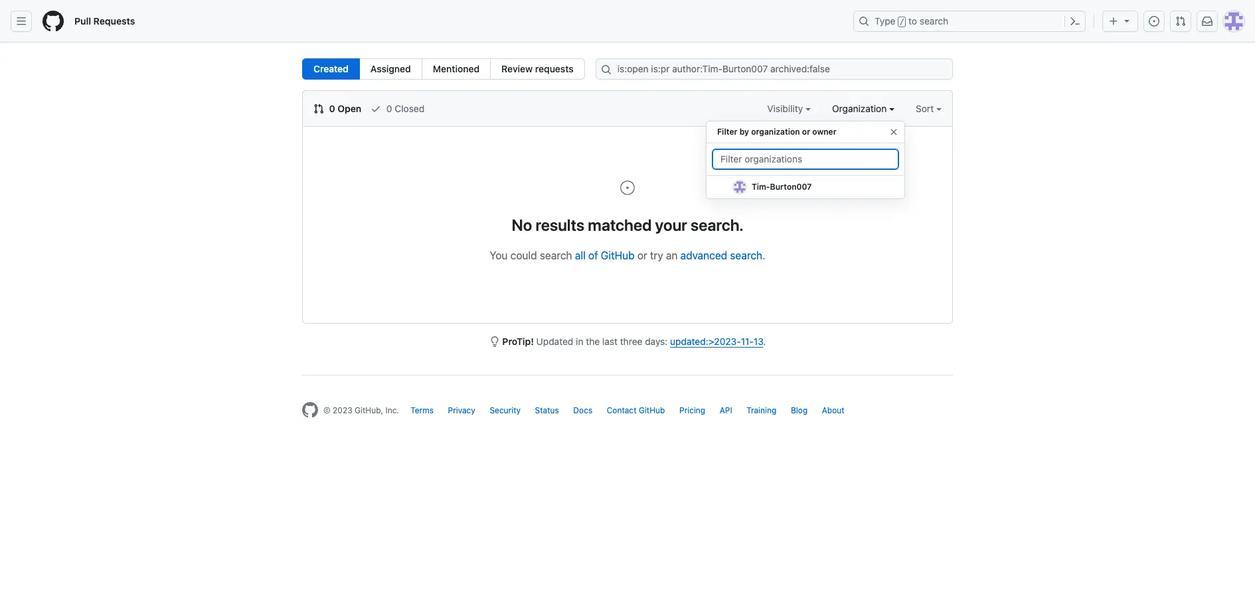 Task type: locate. For each thing, give the bounding box(es) containing it.
search down search.
[[730, 250, 763, 262]]

1 horizontal spatial 0
[[387, 103, 392, 114]]

0 vertical spatial .
[[763, 250, 766, 262]]

all of github link
[[575, 250, 635, 262]]

tim-
[[752, 182, 770, 192]]

contact
[[607, 406, 637, 416]]

search left the all
[[540, 250, 572, 262]]

github right of
[[601, 250, 635, 262]]

review
[[502, 63, 533, 74]]

search.
[[691, 216, 744, 235]]

homepage image
[[302, 403, 318, 419]]

1 horizontal spatial github
[[639, 406, 665, 416]]

1 horizontal spatial or
[[802, 127, 811, 137]]

pricing
[[680, 406, 706, 416]]

github right contact
[[639, 406, 665, 416]]

days:
[[645, 336, 668, 347]]

inc.
[[386, 406, 399, 416]]

or
[[802, 127, 811, 137], [638, 250, 648, 262]]

search
[[920, 15, 949, 27], [540, 250, 572, 262], [730, 250, 763, 262]]

last
[[603, 336, 618, 347]]

privacy
[[448, 406, 476, 416]]

matched
[[588, 216, 652, 235]]

no results matched your search.
[[512, 216, 744, 235]]

11-
[[741, 336, 754, 347]]

0 open
[[327, 103, 362, 114]]

tim-burton007 link
[[707, 176, 905, 199]]

1 vertical spatial or
[[638, 250, 648, 262]]

requests
[[535, 63, 574, 74]]

/
[[900, 17, 905, 27]]

or left owner
[[802, 127, 811, 137]]

0 closed
[[384, 103, 425, 114]]

git pull request image
[[314, 104, 324, 114]]

your
[[655, 216, 688, 235]]

©
[[324, 406, 331, 416]]

updated:>2023-11-13 link
[[670, 336, 764, 347]]

2 0 from the left
[[387, 103, 392, 114]]

0 vertical spatial or
[[802, 127, 811, 137]]

api
[[720, 406, 733, 416]]

. right '11-'
[[764, 336, 766, 347]]

assigned
[[371, 63, 411, 74]]

search right to
[[920, 15, 949, 27]]

0 right check icon
[[387, 103, 392, 114]]

sort
[[916, 103, 934, 114]]

2 horizontal spatial search
[[920, 15, 949, 27]]

.
[[763, 250, 766, 262], [764, 336, 766, 347]]

requests
[[93, 15, 135, 27]]

0 horizontal spatial 0
[[329, 103, 335, 114]]

docs
[[574, 406, 593, 416]]

terms
[[411, 406, 434, 416]]

advanced search link
[[681, 250, 763, 262]]

updated
[[537, 336, 574, 347]]

by
[[740, 127, 749, 137]]

status link
[[535, 406, 559, 416]]

close menu image
[[889, 127, 900, 138]]

. right advanced
[[763, 250, 766, 262]]

no
[[512, 216, 532, 235]]

review requests
[[502, 63, 574, 74]]

1 vertical spatial github
[[639, 406, 665, 416]]

in
[[576, 336, 584, 347]]

contact github link
[[607, 406, 665, 416]]

security link
[[490, 406, 521, 416]]

or inside "filter by organization" menu
[[802, 127, 811, 137]]

0 for closed
[[387, 103, 392, 114]]

about link
[[822, 406, 845, 416]]

protip! updated in the last three days: updated:>2023-11-13 .
[[503, 336, 766, 347]]

0
[[329, 103, 335, 114], [387, 103, 392, 114]]

pricing link
[[680, 406, 706, 416]]

protip!
[[503, 336, 534, 347]]

tim-burton007
[[752, 182, 812, 192]]

© 2023 github, inc.
[[324, 406, 399, 416]]

or left 'try'
[[638, 250, 648, 262]]

blog
[[791, 406, 808, 416]]

github,
[[355, 406, 383, 416]]

1 0 from the left
[[329, 103, 335, 114]]

security
[[490, 406, 521, 416]]

0 vertical spatial github
[[601, 250, 635, 262]]

privacy link
[[448, 406, 476, 416]]

github
[[601, 250, 635, 262], [639, 406, 665, 416]]

triangle down image
[[1122, 15, 1133, 26]]

0 right git pull request image
[[329, 103, 335, 114]]

0 open link
[[314, 102, 362, 116]]

visibility
[[768, 103, 806, 114]]

homepage image
[[43, 11, 64, 32]]

the
[[586, 336, 600, 347]]

open
[[338, 103, 362, 114]]

training link
[[747, 406, 777, 416]]

pull requests
[[74, 15, 135, 27]]



Task type: describe. For each thing, give the bounding box(es) containing it.
filter by organization menu
[[706, 116, 906, 210]]

could
[[511, 250, 537, 262]]

mentioned
[[433, 63, 480, 74]]

review requests link
[[490, 58, 585, 80]]

training
[[747, 406, 777, 416]]

visibility button
[[768, 102, 811, 116]]

burton007
[[770, 182, 812, 192]]

results
[[536, 216, 585, 235]]

search image
[[601, 64, 612, 75]]

mentioned link
[[422, 58, 491, 80]]

advanced
[[681, 250, 728, 262]]

@tim burton007 image
[[733, 181, 747, 194]]

command palette image
[[1070, 16, 1081, 27]]

Issues search field
[[596, 58, 953, 80]]

Search all issues text field
[[596, 58, 953, 80]]

status
[[535, 406, 559, 416]]

0 closed link
[[371, 102, 425, 116]]

organization button
[[832, 102, 895, 116]]

three
[[620, 336, 643, 347]]

0 horizontal spatial or
[[638, 250, 648, 262]]

organization
[[752, 127, 800, 137]]

Filter organizations text field
[[712, 149, 900, 170]]

type / to search
[[875, 15, 949, 27]]

type
[[875, 15, 896, 27]]

pull requests element
[[302, 58, 585, 80]]

0 for open
[[329, 103, 335, 114]]

terms link
[[411, 406, 434, 416]]

try
[[650, 250, 663, 262]]

issue opened image
[[620, 180, 636, 196]]

owner
[[813, 127, 837, 137]]

docs link
[[574, 406, 593, 416]]

2023
[[333, 406, 353, 416]]

updated:>2023-
[[670, 336, 741, 347]]

filter by organization or owner
[[718, 127, 837, 137]]

1 vertical spatial .
[[764, 336, 766, 347]]

assigned link
[[359, 58, 422, 80]]

an
[[666, 250, 678, 262]]

check image
[[371, 104, 381, 114]]

you
[[490, 250, 508, 262]]

all
[[575, 250, 586, 262]]

api link
[[720, 406, 733, 416]]

13
[[754, 336, 764, 347]]

you could search all of github or try an advanced search .
[[490, 250, 766, 262]]

about
[[822, 406, 845, 416]]

filter
[[718, 127, 738, 137]]

to
[[909, 15, 918, 27]]

light bulb image
[[489, 337, 500, 347]]

pull
[[74, 15, 91, 27]]

blog link
[[791, 406, 808, 416]]

closed
[[395, 103, 425, 114]]

organization
[[832, 103, 890, 114]]

of
[[589, 250, 598, 262]]

sort button
[[916, 102, 942, 116]]

notifications image
[[1203, 16, 1213, 27]]

0 horizontal spatial search
[[540, 250, 572, 262]]

issue opened image
[[1149, 16, 1160, 27]]

0 horizontal spatial github
[[601, 250, 635, 262]]

contact github
[[607, 406, 665, 416]]

plus image
[[1109, 16, 1119, 27]]

1 horizontal spatial search
[[730, 250, 763, 262]]

git pull request image
[[1176, 16, 1187, 27]]



Task type: vqa. For each thing, say whether or not it's contained in the screenshot.
MASTER 'Button'
no



